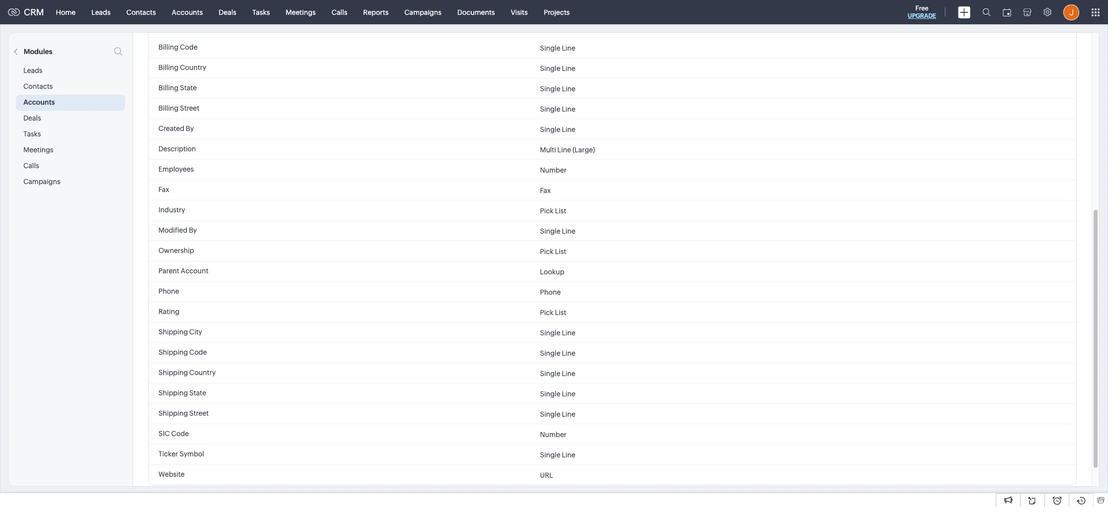 Task type: vqa. For each thing, say whether or not it's contained in the screenshot.
right Personal Settings 'link'
no



Task type: locate. For each thing, give the bounding box(es) containing it.
upgrade
[[909, 12, 937, 19]]

phone down parent
[[159, 288, 179, 296]]

0 vertical spatial campaigns
[[405, 8, 442, 16]]

line
[[562, 24, 576, 32], [562, 44, 576, 52], [562, 64, 576, 72], [562, 85, 576, 93], [562, 105, 576, 113], [562, 126, 576, 133], [558, 146, 572, 154], [562, 227, 576, 235], [562, 329, 576, 337], [562, 350, 576, 358], [562, 370, 576, 378], [562, 390, 576, 398], [562, 411, 576, 419], [562, 452, 576, 460]]

1 vertical spatial by
[[189, 227, 197, 235]]

fax down multi
[[540, 187, 551, 195]]

url
[[540, 472, 554, 480]]

pick for industry
[[540, 207, 554, 215]]

phone
[[159, 288, 179, 296], [540, 289, 561, 296]]

free upgrade
[[909, 4, 937, 19]]

1 vertical spatial state
[[189, 390, 206, 398]]

1 vertical spatial street
[[189, 410, 209, 418]]

single line for billing code
[[540, 44, 576, 52]]

by right created
[[186, 125, 194, 133]]

2 list from the top
[[555, 248, 567, 256]]

10 single from the top
[[540, 370, 561, 378]]

billing for billing country
[[159, 64, 179, 72]]

pick list for industry
[[540, 207, 567, 215]]

1 vertical spatial leads
[[23, 67, 42, 75]]

fax up industry
[[159, 186, 169, 194]]

shipping for shipping country
[[159, 369, 188, 377]]

9 single from the top
[[540, 350, 561, 358]]

profile element
[[1058, 0, 1086, 24]]

0 vertical spatial list
[[555, 207, 567, 215]]

1 vertical spatial pick
[[540, 248, 554, 256]]

website
[[159, 471, 185, 479]]

3 single line from the top
[[540, 64, 576, 72]]

state down billing country
[[180, 84, 197, 92]]

0 horizontal spatial contacts
[[23, 83, 53, 90]]

state down shipping country on the left bottom of page
[[189, 390, 206, 398]]

calls
[[332, 8, 348, 16], [23, 162, 39, 170]]

1 vertical spatial list
[[555, 248, 567, 256]]

single for shipping country
[[540, 370, 561, 378]]

single
[[540, 24, 561, 32], [540, 44, 561, 52], [540, 64, 561, 72], [540, 85, 561, 93], [540, 105, 561, 113], [540, 126, 561, 133], [540, 227, 561, 235], [540, 329, 561, 337], [540, 350, 561, 358], [540, 370, 561, 378], [540, 390, 561, 398], [540, 411, 561, 419], [540, 452, 561, 460]]

line for shipping city
[[562, 329, 576, 337]]

deals
[[219, 8, 237, 16], [23, 114, 41, 122]]

1 horizontal spatial fax
[[540, 187, 551, 195]]

single for billing country
[[540, 64, 561, 72]]

11 single from the top
[[540, 390, 561, 398]]

billing for billing code
[[159, 43, 179, 51]]

visits link
[[503, 0, 536, 24]]

single line
[[540, 24, 576, 32], [540, 44, 576, 52], [540, 64, 576, 72], [540, 85, 576, 93], [540, 105, 576, 113], [540, 126, 576, 133], [540, 227, 576, 235], [540, 329, 576, 337], [540, 350, 576, 358], [540, 370, 576, 378], [540, 390, 576, 398], [540, 411, 576, 419], [540, 452, 576, 460]]

shipping up shipping state
[[159, 369, 188, 377]]

single for created by
[[540, 126, 561, 133]]

shipping down rating
[[159, 329, 188, 337]]

10 single line from the top
[[540, 370, 576, 378]]

1 pick list from the top
[[540, 207, 567, 215]]

shipping up shipping street
[[159, 390, 188, 398]]

list
[[555, 207, 567, 215], [555, 248, 567, 256], [555, 309, 567, 317]]

2 vertical spatial pick list
[[540, 309, 567, 317]]

lookup
[[540, 268, 565, 276]]

1 horizontal spatial tasks
[[252, 8, 270, 16]]

0 horizontal spatial campaigns
[[23, 178, 60, 186]]

2 vertical spatial code
[[171, 430, 189, 438]]

rating
[[159, 308, 180, 316]]

4 shipping from the top
[[159, 390, 188, 398]]

2 single from the top
[[540, 44, 561, 52]]

4 billing from the top
[[159, 104, 179, 112]]

0 vertical spatial deals
[[219, 8, 237, 16]]

leads right the home link
[[92, 8, 111, 16]]

shipping city
[[159, 329, 202, 337]]

create menu image
[[959, 6, 971, 18]]

accounts link
[[164, 0, 211, 24]]

billing up created
[[159, 104, 179, 112]]

0 horizontal spatial leads
[[23, 67, 42, 75]]

3 pick list from the top
[[540, 309, 567, 317]]

state for shipping state
[[189, 390, 206, 398]]

0 vertical spatial contacts
[[127, 8, 156, 16]]

billing
[[159, 43, 179, 51], [159, 64, 179, 72], [159, 84, 179, 92], [159, 104, 179, 112]]

number down multi
[[540, 166, 567, 174]]

1 horizontal spatial phone
[[540, 289, 561, 296]]

reports
[[363, 8, 389, 16]]

0 vertical spatial leads
[[92, 8, 111, 16]]

line for description
[[558, 146, 572, 154]]

campaigns
[[405, 8, 442, 16], [23, 178, 60, 186]]

0 vertical spatial pick
[[540, 207, 554, 215]]

country down billing code
[[180, 64, 206, 72]]

2 pick list from the top
[[540, 248, 567, 256]]

1 horizontal spatial meetings
[[286, 8, 316, 16]]

4 single line from the top
[[540, 85, 576, 93]]

0 vertical spatial number
[[540, 166, 567, 174]]

shipping
[[159, 329, 188, 337], [159, 349, 188, 357], [159, 369, 188, 377], [159, 390, 188, 398], [159, 410, 188, 418]]

11 single line from the top
[[540, 390, 576, 398]]

0 vertical spatial code
[[180, 43, 198, 51]]

2 vertical spatial list
[[555, 309, 567, 317]]

account
[[181, 267, 209, 275]]

0 vertical spatial by
[[186, 125, 194, 133]]

1 vertical spatial country
[[189, 369, 216, 377]]

shipping up sic code
[[159, 410, 188, 418]]

billing up billing street
[[159, 84, 179, 92]]

1 vertical spatial meetings
[[23, 146, 53, 154]]

1 horizontal spatial accounts
[[172, 8, 203, 16]]

created by
[[159, 125, 194, 133]]

billing for billing street
[[159, 104, 179, 112]]

code right sic at left bottom
[[171, 430, 189, 438]]

shipping down 'shipping city'
[[159, 349, 188, 357]]

0 vertical spatial state
[[180, 84, 197, 92]]

1 horizontal spatial calls
[[332, 8, 348, 16]]

7 single from the top
[[540, 227, 561, 235]]

1 single line from the top
[[540, 24, 576, 32]]

by right modified
[[189, 227, 197, 235]]

8 single from the top
[[540, 329, 561, 337]]

0 vertical spatial street
[[180, 104, 199, 112]]

accounts
[[172, 8, 203, 16], [23, 98, 55, 106]]

1 vertical spatial number
[[540, 431, 567, 439]]

meetings
[[286, 8, 316, 16], [23, 146, 53, 154]]

3 shipping from the top
[[159, 369, 188, 377]]

0 vertical spatial country
[[180, 64, 206, 72]]

tasks
[[252, 8, 270, 16], [23, 130, 41, 138]]

meetings link
[[278, 0, 324, 24]]

0 vertical spatial accounts
[[172, 8, 203, 16]]

state
[[180, 84, 197, 92], [189, 390, 206, 398]]

leads
[[92, 8, 111, 16], [23, 67, 42, 75]]

home
[[56, 8, 76, 16]]

single line for billing country
[[540, 64, 576, 72]]

6 single from the top
[[540, 126, 561, 133]]

home link
[[48, 0, 84, 24]]

(large)
[[573, 146, 596, 154]]

2 pick from the top
[[540, 248, 554, 256]]

single line for shipping country
[[540, 370, 576, 378]]

4 single from the top
[[540, 85, 561, 93]]

crm link
[[8, 7, 44, 17]]

street
[[180, 104, 199, 112], [189, 410, 209, 418]]

pick
[[540, 207, 554, 215], [540, 248, 554, 256], [540, 309, 554, 317]]

billing up billing state at the top of page
[[159, 64, 179, 72]]

1 vertical spatial deals
[[23, 114, 41, 122]]

projects
[[544, 8, 570, 16]]

billing street
[[159, 104, 199, 112]]

code down the city
[[189, 349, 207, 357]]

documents
[[458, 8, 495, 16]]

9 single line from the top
[[540, 350, 576, 358]]

5 shipping from the top
[[159, 410, 188, 418]]

pick list for ownership
[[540, 248, 567, 256]]

shipping state
[[159, 390, 206, 398]]

2 billing from the top
[[159, 64, 179, 72]]

0 horizontal spatial tasks
[[23, 130, 41, 138]]

7 single line from the top
[[540, 227, 576, 235]]

1 shipping from the top
[[159, 329, 188, 337]]

visits
[[511, 8, 528, 16]]

street for shipping street
[[189, 410, 209, 418]]

single for shipping city
[[540, 329, 561, 337]]

12 single from the top
[[540, 411, 561, 419]]

1 vertical spatial accounts
[[23, 98, 55, 106]]

3 list from the top
[[555, 309, 567, 317]]

contacts down modules
[[23, 83, 53, 90]]

street for billing street
[[180, 104, 199, 112]]

1 vertical spatial pick list
[[540, 248, 567, 256]]

1 horizontal spatial deals
[[219, 8, 237, 16]]

code for sic code
[[171, 430, 189, 438]]

2 number from the top
[[540, 431, 567, 439]]

shipping for shipping state
[[159, 390, 188, 398]]

12 single line from the top
[[540, 411, 576, 419]]

single line for shipping state
[[540, 390, 576, 398]]

pick for rating
[[540, 309, 554, 317]]

pick list
[[540, 207, 567, 215], [540, 248, 567, 256], [540, 309, 567, 317]]

1 vertical spatial code
[[189, 349, 207, 357]]

country down shipping code
[[189, 369, 216, 377]]

1 number from the top
[[540, 166, 567, 174]]

shipping for shipping street
[[159, 410, 188, 418]]

single for billing state
[[540, 85, 561, 93]]

country
[[180, 64, 206, 72], [189, 369, 216, 377]]

line for billing state
[[562, 85, 576, 93]]

calendar image
[[1004, 8, 1012, 16]]

contacts right leads link
[[127, 8, 156, 16]]

13 single from the top
[[540, 452, 561, 460]]

8 single line from the top
[[540, 329, 576, 337]]

number up 'url'
[[540, 431, 567, 439]]

single line for shipping code
[[540, 350, 576, 358]]

1 vertical spatial tasks
[[23, 130, 41, 138]]

code
[[180, 43, 198, 51], [189, 349, 207, 357], [171, 430, 189, 438]]

line for billing code
[[562, 44, 576, 52]]

3 pick from the top
[[540, 309, 554, 317]]

by
[[186, 125, 194, 133], [189, 227, 197, 235]]

code up billing country
[[180, 43, 198, 51]]

number
[[540, 166, 567, 174], [540, 431, 567, 439]]

billing up billing country
[[159, 43, 179, 51]]

industry
[[159, 206, 185, 214]]

single for shipping street
[[540, 411, 561, 419]]

free
[[916, 4, 929, 12]]

fax
[[159, 186, 169, 194], [540, 187, 551, 195]]

single for ticker symbol
[[540, 452, 561, 460]]

street down billing state at the top of page
[[180, 104, 199, 112]]

3 billing from the top
[[159, 84, 179, 92]]

street down shipping state
[[189, 410, 209, 418]]

2 shipping from the top
[[159, 349, 188, 357]]

13 single line from the top
[[540, 452, 576, 460]]

list for industry
[[555, 207, 567, 215]]

contacts
[[127, 8, 156, 16], [23, 83, 53, 90]]

0 horizontal spatial phone
[[159, 288, 179, 296]]

single for modified by
[[540, 227, 561, 235]]

0 vertical spatial pick list
[[540, 207, 567, 215]]

pick for ownership
[[540, 248, 554, 256]]

sic code
[[159, 430, 189, 438]]

shipping country
[[159, 369, 216, 377]]

1 list from the top
[[555, 207, 567, 215]]

6 single line from the top
[[540, 126, 576, 133]]

leads down modules
[[23, 67, 42, 75]]

1 billing from the top
[[159, 43, 179, 51]]

0 vertical spatial calls
[[332, 8, 348, 16]]

country for billing country
[[180, 64, 206, 72]]

2 vertical spatial pick
[[540, 309, 554, 317]]

0 horizontal spatial accounts
[[23, 98, 55, 106]]

state for billing state
[[180, 84, 197, 92]]

phone down lookup
[[540, 289, 561, 296]]

line for shipping code
[[562, 350, 576, 358]]

0 horizontal spatial deals
[[23, 114, 41, 122]]

3 single from the top
[[540, 64, 561, 72]]

1 horizontal spatial leads
[[92, 8, 111, 16]]

1 pick from the top
[[540, 207, 554, 215]]

search element
[[977, 0, 998, 24]]

1 vertical spatial calls
[[23, 162, 39, 170]]

5 single line from the top
[[540, 105, 576, 113]]

2 single line from the top
[[540, 44, 576, 52]]

5 single from the top
[[540, 105, 561, 113]]

profile image
[[1064, 4, 1080, 20]]



Task type: describe. For each thing, give the bounding box(es) containing it.
line for ticker symbol
[[562, 452, 576, 460]]

leads link
[[84, 0, 119, 24]]

employees
[[159, 166, 194, 173]]

ownership
[[159, 247, 194, 255]]

single line for billing street
[[540, 105, 576, 113]]

ticker symbol
[[159, 451, 204, 459]]

single line for billing state
[[540, 85, 576, 93]]

by for modified by
[[189, 227, 197, 235]]

projects link
[[536, 0, 578, 24]]

single for shipping state
[[540, 390, 561, 398]]

line for created by
[[562, 126, 576, 133]]

billing state
[[159, 84, 197, 92]]

description
[[159, 145, 196, 153]]

single for billing street
[[540, 105, 561, 113]]

shipping code
[[159, 349, 207, 357]]

single for shipping code
[[540, 350, 561, 358]]

shipping for shipping code
[[159, 349, 188, 357]]

multi
[[540, 146, 556, 154]]

single line for shipping street
[[540, 411, 576, 419]]

search image
[[983, 8, 992, 16]]

country for shipping country
[[189, 369, 216, 377]]

multi line (large)
[[540, 146, 596, 154]]

line for modified by
[[562, 227, 576, 235]]

0 horizontal spatial calls
[[23, 162, 39, 170]]

sic
[[159, 430, 170, 438]]

code for billing code
[[180, 43, 198, 51]]

line for shipping street
[[562, 411, 576, 419]]

1 vertical spatial contacts
[[23, 83, 53, 90]]

billing code
[[159, 43, 198, 51]]

billing country
[[159, 64, 206, 72]]

list for ownership
[[555, 248, 567, 256]]

line for billing street
[[562, 105, 576, 113]]

1 horizontal spatial campaigns
[[405, 8, 442, 16]]

0 horizontal spatial meetings
[[23, 146, 53, 154]]

campaigns link
[[397, 0, 450, 24]]

reports link
[[356, 0, 397, 24]]

modules
[[24, 48, 52, 56]]

number for employees
[[540, 166, 567, 174]]

1 horizontal spatial contacts
[[127, 8, 156, 16]]

shipping for shipping city
[[159, 329, 188, 337]]

0 vertical spatial meetings
[[286, 8, 316, 16]]

documents link
[[450, 0, 503, 24]]

0 vertical spatial tasks
[[252, 8, 270, 16]]

1 single from the top
[[540, 24, 561, 32]]

list for rating
[[555, 309, 567, 317]]

created
[[159, 125, 184, 133]]

contacts link
[[119, 0, 164, 24]]

line for shipping country
[[562, 370, 576, 378]]

by for created by
[[186, 125, 194, 133]]

parent account
[[159, 267, 209, 275]]

line for billing country
[[562, 64, 576, 72]]

create menu element
[[953, 0, 977, 24]]

billing for billing state
[[159, 84, 179, 92]]

single line for modified by
[[540, 227, 576, 235]]

number for sic code
[[540, 431, 567, 439]]

symbol
[[180, 451, 204, 459]]

modified by
[[159, 227, 197, 235]]

0 horizontal spatial fax
[[159, 186, 169, 194]]

city
[[189, 329, 202, 337]]

single line for created by
[[540, 126, 576, 133]]

pick list for rating
[[540, 309, 567, 317]]

parent
[[159, 267, 179, 275]]

tasks link
[[245, 0, 278, 24]]

1 vertical spatial campaigns
[[23, 178, 60, 186]]

single for billing code
[[540, 44, 561, 52]]

code for shipping code
[[189, 349, 207, 357]]

deals link
[[211, 0, 245, 24]]

shipping street
[[159, 410, 209, 418]]

single line for ticker symbol
[[540, 452, 576, 460]]

ticker
[[159, 451, 178, 459]]

crm
[[24, 7, 44, 17]]

single line for shipping city
[[540, 329, 576, 337]]

line for shipping state
[[562, 390, 576, 398]]

modified
[[159, 227, 188, 235]]

calls link
[[324, 0, 356, 24]]



